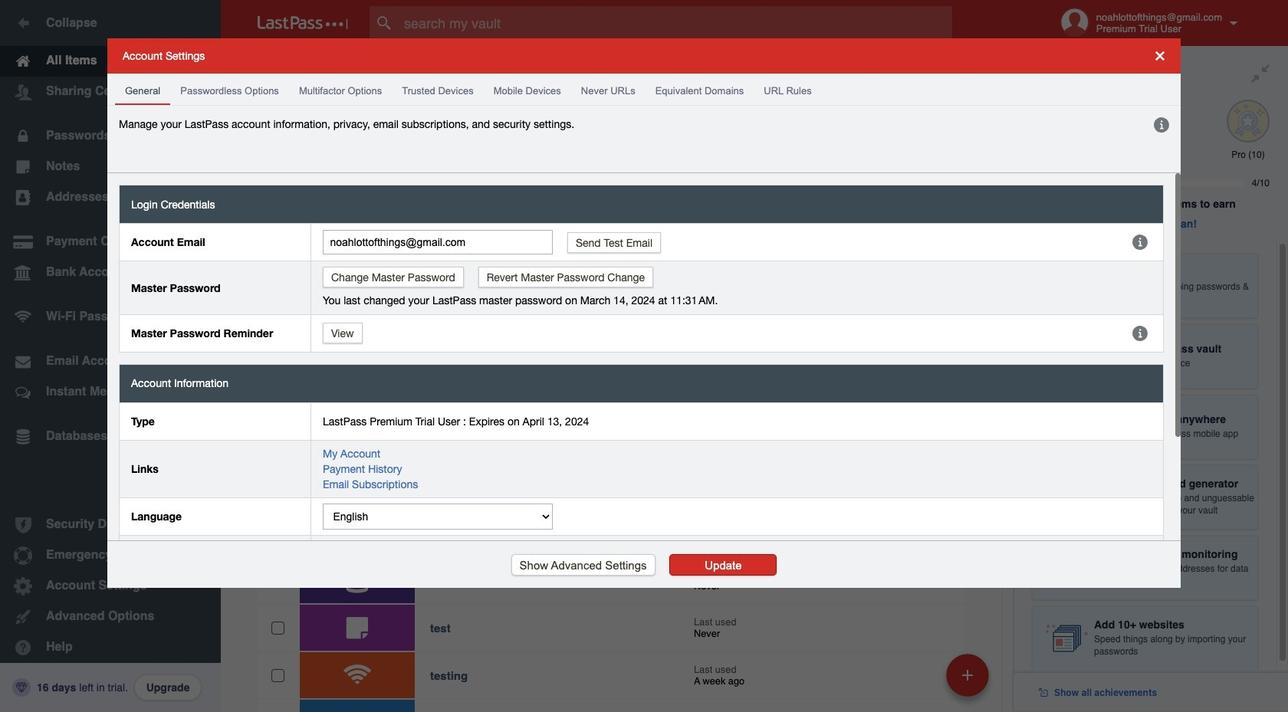 Task type: describe. For each thing, give the bounding box(es) containing it.
main navigation navigation
[[0, 0, 221, 713]]

vault options navigation
[[221, 46, 1014, 92]]

Search search field
[[370, 6, 983, 40]]

lastpass image
[[258, 16, 348, 30]]



Task type: vqa. For each thing, say whether or not it's contained in the screenshot.
Search search box at the top of page
yes



Task type: locate. For each thing, give the bounding box(es) containing it.
new item image
[[963, 670, 973, 681]]

new item navigation
[[941, 650, 999, 713]]

search my vault text field
[[370, 6, 983, 40]]



